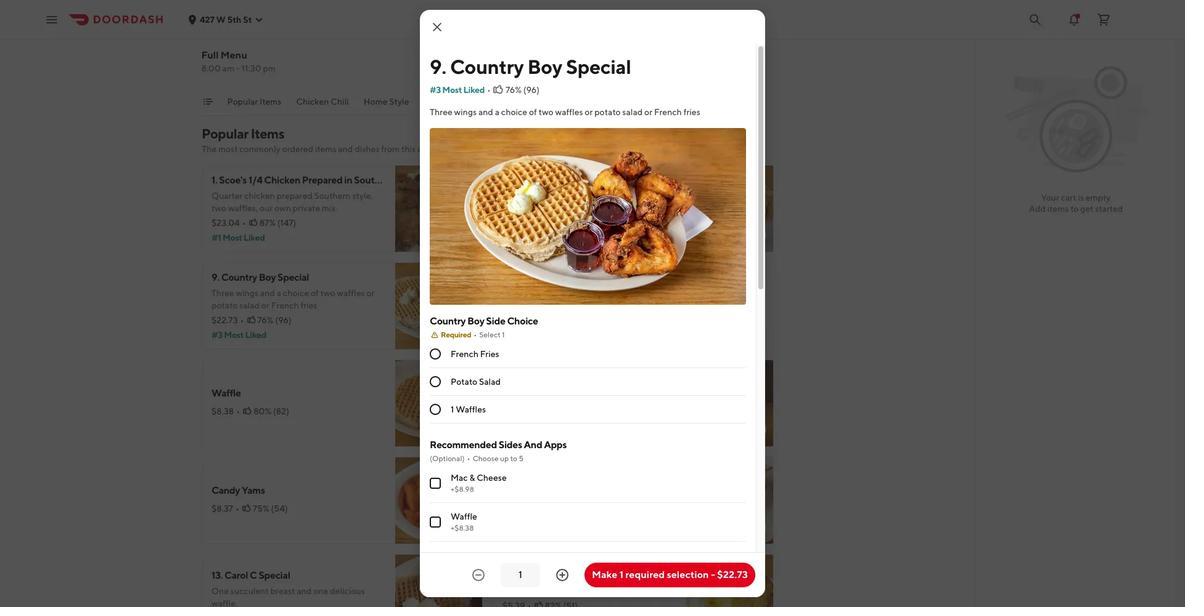 Task type: vqa. For each thing, say whether or not it's contained in the screenshot.
rightmost 'Menu'
no



Task type: locate. For each thing, give the bounding box(es) containing it.
corn bread inside recommended sides and apps group
[[451, 551, 496, 561]]

0 horizontal spatial 9.
[[211, 272, 219, 284]]

0 horizontal spatial to
[[510, 455, 517, 464]]

1 right make
[[619, 570, 623, 581]]

2 vertical spatial 1
[[619, 570, 623, 581]]

1 horizontal spatial three
[[430, 107, 452, 117]]

or
[[585, 107, 593, 117], [644, 107, 652, 117], [366, 289, 374, 298], [261, 301, 269, 311]]

1 horizontal spatial #3
[[430, 85, 441, 95]]

one wing image
[[686, 457, 774, 545]]

76% up sides 'button'
[[505, 85, 522, 95]]

1 horizontal spatial bread
[[526, 583, 552, 594]]

1 horizontal spatial 80%
[[545, 212, 563, 222]]

most
[[442, 85, 462, 95], [223, 233, 242, 243], [515, 324, 535, 334], [224, 330, 244, 340]]

items down "your"
[[1047, 204, 1069, 214]]

southern
[[354, 174, 394, 186], [314, 191, 351, 201]]

popular
[[228, 97, 258, 107], [202, 126, 248, 142]]

waffle up $8.38 •
[[211, 388, 241, 400]]

80%
[[545, 212, 563, 222], [253, 407, 271, 417]]

1 vertical spatial sides
[[499, 440, 522, 451]]

2 (54) from the left
[[565, 504, 581, 514]]

items up commonly
[[251, 126, 284, 142]]

items inside popular items button
[[260, 97, 282, 107]]

1 vertical spatial popular
[[202, 126, 248, 142]]

boy
[[527, 55, 562, 78], [259, 272, 276, 284], [467, 316, 484, 328]]

wings
[[454, 107, 477, 117], [236, 289, 258, 298]]

1.
[[211, 174, 217, 186]]

our
[[260, 203, 273, 213]]

salad inside 9. country boy special three wings and a choice of two waffles or potato salad or french fries
[[239, 301, 260, 311]]

and inside 9. country boy special three wings and a choice of two waffles or potato salad or french fries
[[260, 289, 275, 298]]

1/4
[[248, 174, 262, 186]]

9.
[[430, 55, 446, 78], [211, 272, 219, 284]]

items down pm
[[260, 97, 282, 107]]

0 vertical spatial cheese
[[531, 193, 564, 205]]

potato up $22.73 •
[[211, 301, 238, 311]]

corn down '+$8.38'
[[451, 551, 470, 561]]

fries
[[684, 107, 700, 117], [301, 301, 317, 311]]

items right ordered
[[315, 144, 336, 154]]

0 vertical spatial 1
[[502, 331, 505, 340]]

0 vertical spatial fries
[[684, 107, 700, 117]]

add for one wing image
[[742, 523, 759, 533]]

potato salad
[[451, 377, 501, 387]]

1 vertical spatial country
[[221, 272, 257, 284]]

corn inside 22. mac & cheese, greens & corn bread combo comes with choice of chicken.
[[624, 278, 646, 290]]

selection
[[667, 570, 709, 581]]

french
[[654, 107, 682, 117], [271, 301, 299, 311], [451, 350, 478, 360]]

style down this
[[396, 174, 418, 186]]

2 horizontal spatial choice
[[551, 295, 577, 305]]

candy yams image
[[395, 457, 483, 545]]

liked down 9. country boy special three wings and a choice of two waffles or potato salad or french fries
[[245, 330, 266, 340]]

from
[[381, 144, 400, 154]]

popular inside popular items the most commonly ordered items and dishes from this store
[[202, 126, 248, 142]]

a inside 9. country boy special three wings and a choice of two waffles or potato salad or french fries
[[277, 289, 281, 298]]

add for 1. scoe's 1/4 chicken prepared in southern style image
[[451, 231, 468, 240]]

to inside your cart is empty add items to get started
[[1070, 204, 1079, 214]]

0 horizontal spatial of
[[311, 289, 319, 298]]

cheese up the 80% (87)
[[531, 193, 564, 205]]

76% (96) down 9. country boy special three wings and a choice of two waffles or potato salad or french fries
[[257, 316, 291, 326]]

- right selection
[[711, 570, 715, 581]]

0 items, open order cart image
[[1096, 12, 1111, 27]]

1 horizontal spatial 1
[[502, 331, 505, 340]]

5th
[[227, 14, 241, 24]]

1 horizontal spatial fries
[[684, 107, 700, 117]]

french inside country boy side choice group
[[451, 350, 478, 360]]

chicken left chili at the left of the page
[[297, 97, 329, 107]]

1 vertical spatial 76% (96)
[[257, 316, 291, 326]]

0 vertical spatial wings
[[454, 107, 477, 117]]

with
[[532, 295, 549, 305]]

waffle for waffle +$8.38
[[451, 513, 477, 522]]

special up "breast"
[[259, 570, 290, 582]]

cart
[[1061, 193, 1076, 203]]

potato inside 9. country boy special three wings and a choice of two waffles or potato salad or french fries
[[211, 301, 238, 311]]

special down (147)
[[278, 272, 309, 284]]

started
[[1095, 204, 1123, 214]]

1 horizontal spatial to
[[1070, 204, 1079, 214]]

potato right beverages button on the left top of the page
[[594, 107, 621, 117]]

1 horizontal spatial #3 most liked
[[430, 85, 485, 95]]

•
[[487, 85, 491, 95], [528, 212, 531, 222], [242, 218, 246, 228], [532, 310, 536, 319], [240, 316, 244, 326], [474, 331, 477, 340], [236, 407, 240, 417], [467, 455, 470, 464], [235, 504, 239, 514], [529, 504, 532, 514]]

fries inside 9. country boy special three wings and a choice of two waffles or potato salad or french fries
[[301, 301, 317, 311]]

9. country boy special image
[[395, 263, 483, 350]]

liked for 22. mac & cheese, greens & corn bread combo
[[536, 324, 557, 334]]

0 vertical spatial 76%
[[505, 85, 522, 95]]

southern up "style,"
[[354, 174, 394, 186]]

1 vertical spatial 1
[[451, 405, 454, 415]]

corn right decrease quantity by 1 icon
[[502, 583, 524, 594]]

1 vertical spatial corn
[[451, 551, 470, 561]]

sides down 9. country boy special
[[499, 97, 520, 107]]

1 horizontal spatial (96)
[[523, 85, 540, 95]]

$8.38 •
[[211, 407, 240, 417]]

None checkbox
[[430, 479, 441, 490], [430, 517, 441, 529], [430, 479, 441, 490], [430, 517, 441, 529]]

most up the house combos
[[442, 85, 462, 95]]

(54) right 83%
[[565, 504, 581, 514]]

0 vertical spatial $22.73
[[211, 316, 238, 326]]

cheese
[[531, 193, 564, 205], [477, 474, 507, 484]]

80% left (87)
[[545, 212, 563, 222]]

corn bread left increase quantity by 1 icon
[[502, 583, 552, 594]]

2 horizontal spatial of
[[578, 295, 586, 305]]

boy up beverages at the top
[[527, 55, 562, 78]]

potato inside 9. country boy special dialog
[[594, 107, 621, 117]]

1 vertical spatial three
[[211, 289, 234, 298]]

three up $22.73 •
[[211, 289, 234, 298]]

liked inside 9. country boy special dialog
[[463, 85, 485, 95]]

2 vertical spatial boy
[[467, 316, 484, 328]]

0 vertical spatial mac
[[502, 193, 521, 205]]

0 vertical spatial corn
[[624, 278, 646, 290]]

- inside full menu 8:00 am - 11:30 pm
[[236, 64, 240, 73]]

#2 most liked
[[502, 324, 557, 334]]

1 vertical spatial to
[[510, 455, 517, 464]]

choose
[[473, 455, 499, 464]]

wings up $22.73 •
[[236, 289, 258, 298]]

0 horizontal spatial 76% (96)
[[257, 316, 291, 326]]

cheese down choose
[[477, 474, 507, 484]]

boy up the • select 1
[[467, 316, 484, 328]]

waffle
[[211, 388, 241, 400], [451, 513, 477, 522]]

to left 5
[[510, 455, 517, 464]]

0 vertical spatial items
[[260, 97, 282, 107]]

recommended sides and apps (optional) • choose up to 5
[[430, 440, 567, 464]]

popular up most
[[202, 126, 248, 142]]

add for 9. country boy special image
[[451, 328, 468, 338]]

1 vertical spatial two
[[211, 203, 226, 213]]

add button for mac & cheese
[[735, 226, 766, 245]]

& up $8.98 •
[[523, 193, 529, 205]]

80% (87)
[[545, 212, 580, 222]]

76%
[[505, 85, 522, 95], [257, 316, 274, 326]]

up
[[500, 455, 509, 464]]

1 horizontal spatial salad
[[622, 107, 643, 117]]

#1 most liked
[[211, 233, 265, 243]]

0 horizontal spatial (96)
[[275, 316, 291, 326]]

87%
[[259, 218, 276, 228]]

(101)
[[568, 310, 586, 319]]

0 vertical spatial waffles
[[555, 107, 583, 117]]

1 horizontal spatial items
[[1047, 204, 1069, 214]]

cheese,
[[546, 278, 581, 290]]

country boy side choice
[[430, 316, 538, 328]]

• for 76% (96)
[[240, 316, 244, 326]]

2 horizontal spatial french
[[654, 107, 682, 117]]

recommended
[[430, 440, 497, 451]]

• up #2 most liked
[[532, 310, 536, 319]]

1 vertical spatial fries
[[301, 301, 317, 311]]

corn bread up decrease quantity by 1 icon
[[451, 551, 496, 561]]

75% (54)
[[253, 504, 288, 514]]

&
[[523, 193, 529, 205], [538, 278, 544, 290], [616, 278, 622, 290], [469, 474, 475, 484]]

ordered
[[282, 144, 313, 154]]

chicken chili button
[[297, 96, 349, 115]]

private
[[293, 203, 320, 213]]

sunset image
[[686, 360, 774, 448]]

$22.73 inside button
[[717, 570, 748, 581]]

2 horizontal spatial boy
[[527, 55, 562, 78]]

1 vertical spatial style
[[396, 174, 418, 186]]

76% right $22.73 •
[[257, 316, 274, 326]]

1 Waffles radio
[[430, 405, 441, 416]]

scoe's
[[219, 174, 247, 186]]

mac inside 22. mac & cheese, greens & corn bread combo comes with choice of chicken.
[[517, 278, 536, 290]]

• right the $8.98
[[528, 212, 531, 222]]

sides up up
[[499, 440, 522, 451]]

and inside popular items the most commonly ordered items and dishes from this store
[[338, 144, 353, 154]]

mac up +$8.98
[[451, 474, 468, 484]]

1 horizontal spatial corn bread
[[502, 583, 552, 594]]

a inside dialog
[[495, 107, 499, 117]]

0 vertical spatial corn bread
[[451, 551, 496, 561]]

liked for 1. scoe's 1/4 chicken prepared in southern style
[[244, 233, 265, 243]]

• right $8.37
[[235, 504, 239, 514]]

• for 80% (82)
[[236, 407, 240, 417]]

0 horizontal spatial french
[[271, 301, 299, 311]]

items
[[315, 144, 336, 154], [1047, 204, 1069, 214]]

mac for mac & cheese +$8.98
[[451, 474, 468, 484]]

+$8.38
[[451, 524, 474, 533]]

& right greens
[[616, 278, 622, 290]]

0 horizontal spatial three
[[211, 289, 234, 298]]

waffle for waffle
[[211, 388, 241, 400]]

83% (54)
[[546, 504, 581, 514]]

1 vertical spatial 80%
[[253, 407, 271, 417]]

#3 down $22.73 •
[[211, 330, 223, 340]]

13.
[[211, 570, 223, 582]]

to inside recommended sides and apps (optional) • choose up to 5
[[510, 455, 517, 464]]

chicken
[[297, 97, 329, 107], [264, 174, 300, 186]]

menu
[[221, 49, 248, 61]]

mac & cheese image
[[686, 165, 774, 253]]

fries inside 9. country boy special dialog
[[684, 107, 700, 117]]

most down $22.70 •
[[515, 324, 535, 334]]

0 horizontal spatial waffles
[[337, 289, 365, 298]]

chicken up prepared
[[264, 174, 300, 186]]

is
[[1078, 193, 1084, 203]]

1
[[502, 331, 505, 340], [451, 405, 454, 415], [619, 570, 623, 581]]

liked down 79%
[[536, 324, 557, 334]]

1 horizontal spatial 76%
[[505, 85, 522, 95]]

#3 most liked inside 9. country boy special dialog
[[430, 85, 485, 95]]

make
[[592, 570, 617, 581]]

1 vertical spatial special
[[278, 272, 309, 284]]

80% left (82)
[[253, 407, 271, 417]]

• right $8.38
[[236, 407, 240, 417]]

1 vertical spatial boy
[[259, 272, 276, 284]]

0 vertical spatial special
[[566, 55, 631, 78]]

0 vertical spatial -
[[236, 64, 240, 73]]

Item Search search field
[[596, 58, 764, 72]]

choice
[[507, 316, 538, 328]]

9. down #1
[[211, 272, 219, 284]]

make 1 required selection - $22.73
[[592, 570, 748, 581]]

special inside 9. country boy special three wings and a choice of two waffles or potato salad or french fries
[[278, 272, 309, 284]]

#3
[[430, 85, 441, 95], [211, 330, 223, 340]]

0 horizontal spatial corn
[[451, 551, 470, 561]]

items inside popular items the most commonly ordered items and dishes from this store
[[251, 126, 284, 142]]

• down waffles,
[[242, 218, 246, 228]]

#3 most liked up the house combos
[[430, 85, 485, 95]]

(96) down 9. country boy special
[[523, 85, 540, 95]]

corn right greens
[[624, 278, 646, 290]]

country down #1 most liked
[[221, 272, 257, 284]]

cheese for mac & cheese +$8.98
[[477, 474, 507, 484]]

popular inside button
[[228, 97, 258, 107]]

(54) for 83% (54)
[[565, 504, 581, 514]]

0 horizontal spatial a
[[277, 289, 281, 298]]

1 horizontal spatial -
[[711, 570, 715, 581]]

9. inside 9. country boy special three wings and a choice of two waffles or potato salad or french fries
[[211, 272, 219, 284]]

and inside 9. country boy special dialog
[[478, 107, 493, 117]]

style right home
[[390, 97, 409, 107]]

• for 75% (54)
[[235, 504, 239, 514]]

0 vertical spatial a
[[495, 107, 499, 117]]

1 vertical spatial items
[[1047, 204, 1069, 214]]

waffle up '+$8.38'
[[451, 513, 477, 522]]

$22.70 •
[[502, 310, 536, 319]]

1 vertical spatial $22.73
[[717, 570, 748, 581]]

1 right the select
[[502, 331, 505, 340]]

items for popular items
[[260, 97, 282, 107]]

• down 9. country boy special
[[487, 85, 491, 95]]

9. up house
[[430, 55, 446, 78]]

1 (54) from the left
[[271, 504, 288, 514]]

0 vertical spatial popular
[[228, 97, 258, 107]]

(54)
[[271, 504, 288, 514], [565, 504, 581, 514]]

0 horizontal spatial 80%
[[253, 407, 271, 417]]

• down 'recommended'
[[467, 455, 470, 464]]

and
[[478, 107, 493, 117], [338, 144, 353, 154], [260, 289, 275, 298], [297, 587, 312, 597]]

mac right 22.
[[517, 278, 536, 290]]

most down $23.04 •
[[223, 233, 242, 243]]

mac inside mac & cheese +$8.98
[[451, 474, 468, 484]]

special inside 13. carol c special one succulent breast and one delicious waffle.
[[259, 570, 290, 582]]

wings inside 9. country boy special three wings and a choice of two waffles or potato salad or french fries
[[236, 289, 258, 298]]

most down $22.73 •
[[224, 330, 244, 340]]

• select 1
[[474, 331, 505, 340]]

most for 22. mac & cheese, greens & corn bread combo
[[515, 324, 535, 334]]

#3 most liked down $22.73 •
[[211, 330, 266, 340]]

country up the required in the bottom of the page
[[430, 316, 466, 328]]

to left get at top
[[1070, 204, 1079, 214]]

(96) down 9. country boy special three wings and a choice of two waffles or potato salad or french fries
[[275, 316, 291, 326]]

0 horizontal spatial waffle
[[211, 388, 241, 400]]

Potato Salad radio
[[430, 377, 441, 388]]

0 vertical spatial waffle
[[211, 388, 241, 400]]

0 horizontal spatial $22.73
[[211, 316, 238, 326]]

0 vertical spatial #3
[[430, 85, 441, 95]]

yams
[[242, 485, 265, 497]]

country inside 9. country boy special three wings and a choice of two waffles or potato salad or french fries
[[221, 272, 257, 284]]

three down house
[[430, 107, 452, 117]]

items
[[260, 97, 282, 107], [251, 126, 284, 142]]

1 horizontal spatial a
[[495, 107, 499, 117]]

1 horizontal spatial waffle
[[451, 513, 477, 522]]

• left the select
[[474, 331, 477, 340]]

popular down the 11:30 at the left of the page
[[228, 97, 258, 107]]

liked up combos on the top left of page
[[463, 85, 485, 95]]

bread
[[647, 278, 674, 290], [472, 551, 496, 561], [526, 583, 552, 594]]

1 horizontal spatial of
[[529, 107, 537, 117]]

boy down #1 most liked
[[259, 272, 276, 284]]

cheese inside mac & cheese +$8.98
[[477, 474, 507, 484]]

0 horizontal spatial -
[[236, 64, 240, 73]]

- right am
[[236, 64, 240, 73]]

1 horizontal spatial corn
[[502, 583, 524, 594]]

9. inside dialog
[[430, 55, 446, 78]]

9. for 9. country boy special
[[430, 55, 446, 78]]

of inside 9. country boy special three wings and a choice of two waffles or potato salad or french fries
[[311, 289, 319, 298]]

1 horizontal spatial (54)
[[565, 504, 581, 514]]

1 horizontal spatial wings
[[454, 107, 477, 117]]

(54) right 75% on the bottom of the page
[[271, 504, 288, 514]]

1 vertical spatial potato
[[211, 301, 238, 311]]

one
[[211, 587, 229, 597]]

mac up the $8.98
[[502, 193, 521, 205]]

add
[[1029, 204, 1046, 214], [451, 231, 468, 240], [742, 231, 759, 240], [451, 328, 468, 338], [742, 328, 759, 338], [742, 425, 759, 435], [451, 523, 468, 533], [742, 523, 759, 533]]

#3 up house
[[430, 85, 441, 95]]

add button for 9. country boy special
[[444, 323, 475, 343]]

1 vertical spatial wings
[[236, 289, 258, 298]]

waffle inside recommended sides and apps group
[[451, 513, 477, 522]]

country up combos on the top left of page
[[450, 55, 524, 78]]

1 right 1 waffles option at the left bottom of page
[[451, 405, 454, 415]]

waffles inside 9. country boy special dialog
[[555, 107, 583, 117]]

special up beverages at the top
[[566, 55, 631, 78]]

w
[[216, 14, 226, 24]]

bread left combo
[[647, 278, 674, 290]]

candy
[[211, 485, 240, 497]]

decrease quantity by 1 image
[[471, 568, 486, 583]]

80% (82)
[[253, 407, 289, 417]]

waffles
[[456, 405, 486, 415]]

1 horizontal spatial french
[[451, 350, 478, 360]]

close 9. country boy special image
[[430, 20, 445, 35]]

boy inside 9. country boy special three wings and a choice of two waffles or potato salad or french fries
[[259, 272, 276, 284]]

76% (96) up sides 'button'
[[505, 85, 540, 95]]

add button
[[444, 226, 475, 245], [735, 226, 766, 245], [444, 323, 475, 343], [735, 323, 766, 343], [735, 420, 766, 440], [444, 518, 475, 538], [735, 518, 766, 538]]

and
[[524, 440, 542, 451]]

0 horizontal spatial fries
[[301, 301, 317, 311]]

1 vertical spatial salad
[[239, 301, 260, 311]]

of inside 9. country boy special dialog
[[529, 107, 537, 117]]

bread left increase quantity by 1 icon
[[526, 583, 552, 594]]

1 vertical spatial southern
[[314, 191, 351, 201]]

0 horizontal spatial two
[[211, 203, 226, 213]]

waffles
[[555, 107, 583, 117], [337, 289, 365, 298]]

popular for popular items
[[228, 97, 258, 107]]

0 horizontal spatial cheese
[[477, 474, 507, 484]]

1 vertical spatial 9.
[[211, 272, 219, 284]]

of inside 22. mac & cheese, greens & corn bread combo comes with choice of chicken.
[[578, 295, 586, 305]]

0 horizontal spatial potato
[[211, 301, 238, 311]]

0 vertical spatial southern
[[354, 174, 394, 186]]

1 vertical spatial french
[[271, 301, 299, 311]]

increase quantity by 1 image
[[555, 568, 570, 583]]

0 horizontal spatial bread
[[472, 551, 496, 561]]

0 vertical spatial 9.
[[430, 55, 446, 78]]

boy for 9. country boy special
[[527, 55, 562, 78]]

0 vertical spatial chicken
[[297, 97, 329, 107]]

0 vertical spatial items
[[315, 144, 336, 154]]

two
[[539, 107, 553, 117], [211, 203, 226, 213], [320, 289, 335, 298]]

2 horizontal spatial two
[[539, 107, 553, 117]]

2 vertical spatial mac
[[451, 474, 468, 484]]

liked down 87%
[[244, 233, 265, 243]]

southern up mix.
[[314, 191, 351, 201]]

a
[[495, 107, 499, 117], [277, 289, 281, 298]]

11:30
[[242, 64, 262, 73]]

13. carol c special image
[[395, 555, 483, 608]]

bread inside recommended sides and apps group
[[472, 551, 496, 561]]

• for 80% (87)
[[528, 212, 531, 222]]

1 vertical spatial waffles
[[337, 289, 365, 298]]

- inside button
[[711, 570, 715, 581]]

style
[[390, 97, 409, 107], [396, 174, 418, 186]]

special inside dialog
[[566, 55, 631, 78]]

items inside your cart is empty add items to get started
[[1047, 204, 1069, 214]]

• down 9. country boy special three wings and a choice of two waffles or potato salad or french fries
[[240, 316, 244, 326]]

wings down combos on the top left of page
[[454, 107, 477, 117]]

two inside 9. country boy special dialog
[[539, 107, 553, 117]]

chicken.
[[588, 295, 621, 305]]

boy for 9. country boy special three wings and a choice of two waffles or potato salad or french fries
[[259, 272, 276, 284]]

0 vertical spatial potato
[[594, 107, 621, 117]]

• right $5.09
[[529, 504, 532, 514]]

& up +$8.98
[[469, 474, 475, 484]]

bread up decrease quantity by 1 icon
[[472, 551, 496, 561]]



Task type: describe. For each thing, give the bounding box(es) containing it.
and inside 13. carol c special one succulent breast and one delicious waffle.
[[297, 587, 312, 597]]

salad inside 9. country boy special dialog
[[622, 107, 643, 117]]

$5.09 •
[[502, 504, 532, 514]]

chicken inside 'button'
[[297, 97, 329, 107]]

8:00
[[202, 64, 221, 73]]

open menu image
[[44, 12, 59, 27]]

popular for popular items the most commonly ordered items and dishes from this store
[[202, 126, 248, 142]]

two inside 9. country boy special three wings and a choice of two waffles or potato salad or french fries
[[320, 289, 335, 298]]

9. for 9. country boy special three wings and a choice of two waffles or potato salad or french fries
[[211, 272, 219, 284]]

1. scoe's 1/4 chicken prepared in southern style quarter chicken prepared southern style, two waffles, our own private mix.
[[211, 174, 418, 213]]

full menu 8:00 am - 11:30 pm
[[202, 49, 276, 73]]

get
[[1080, 204, 1093, 214]]

& inside mac & cheese +$8.98
[[469, 474, 475, 484]]

prepared
[[277, 191, 313, 201]]

waffles,
[[228, 203, 258, 213]]

most inside 9. country boy special dialog
[[442, 85, 462, 95]]

9. country boy special dialog
[[420, 10, 765, 608]]

items inside popular items the most commonly ordered items and dishes from this store
[[315, 144, 336, 154]]

$8.98 •
[[502, 212, 531, 222]]

(96) inside 9. country boy special dialog
[[523, 85, 540, 95]]

country for 9. country boy special
[[450, 55, 524, 78]]

special for 9. country boy special three wings and a choice of two waffles or potato salad or french fries
[[278, 272, 309, 284]]

beverages button
[[535, 96, 576, 115]]

three inside 9. country boy special three wings and a choice of two waffles or potato salad or french fries
[[211, 289, 234, 298]]

notification bell image
[[1067, 12, 1081, 27]]

$8.37
[[211, 504, 233, 514]]

prepared
[[302, 174, 342, 186]]

80% for waffle
[[253, 407, 271, 417]]

5
[[519, 455, 523, 464]]

mac & cheese +$8.98
[[451, 474, 507, 495]]

• inside recommended sides and apps (optional) • choose up to 5
[[467, 455, 470, 464]]

1 waffles
[[451, 405, 486, 415]]

0 horizontal spatial #3
[[211, 330, 223, 340]]

$8.98
[[502, 212, 525, 222]]

french fries
[[451, 350, 499, 360]]

breast
[[270, 587, 295, 597]]

$23.04 •
[[211, 218, 246, 228]]

one
[[313, 587, 328, 597]]

$22.70
[[502, 310, 530, 319]]

own
[[274, 203, 291, 213]]

83%
[[546, 504, 563, 514]]

home style button
[[364, 96, 409, 115]]

choice inside 9. country boy special dialog
[[501, 107, 527, 117]]

house
[[424, 97, 449, 107]]

st
[[243, 14, 252, 24]]

style inside "1. scoe's 1/4 chicken prepared in southern style quarter chicken prepared southern style, two waffles, our own private mix."
[[396, 174, 418, 186]]

0 vertical spatial sides
[[499, 97, 520, 107]]

the
[[202, 144, 216, 154]]

bread inside 22. mac & cheese, greens & corn bread combo comes with choice of chicken.
[[647, 278, 674, 290]]

427
[[200, 14, 214, 24]]

special for 9. country boy special
[[566, 55, 631, 78]]

1 inside button
[[619, 570, 623, 581]]

cheese for mac & cheese
[[531, 193, 564, 205]]

0 vertical spatial french
[[654, 107, 682, 117]]

sunset
[[502, 382, 533, 393]]

dishes
[[355, 144, 379, 154]]

sides button
[[499, 96, 520, 115]]

waffle image
[[395, 360, 483, 448]]

select
[[479, 331, 500, 340]]

side
[[486, 316, 505, 328]]

1 vertical spatial corn bread
[[502, 583, 552, 594]]

three inside 9. country boy special dialog
[[430, 107, 452, 117]]

1 vertical spatial 76%
[[257, 316, 274, 326]]

two inside "1. scoe's 1/4 chicken prepared in southern style quarter chicken prepared southern style, two waffles, our own private mix."
[[211, 203, 226, 213]]

popular items button
[[228, 96, 282, 115]]

2 vertical spatial corn
[[502, 583, 524, 594]]

chicken
[[244, 191, 275, 201]]

combos
[[451, 97, 484, 107]]

1 horizontal spatial southern
[[354, 174, 394, 186]]

$23.04
[[211, 218, 240, 228]]

13. carol c special one succulent breast and one delicious waffle.
[[211, 570, 365, 608]]

add button for $5.09
[[735, 518, 766, 538]]

$22.73 •
[[211, 316, 244, 326]]

(87)
[[565, 212, 580, 222]]

sides inside recommended sides and apps (optional) • choose up to 5
[[499, 440, 522, 451]]

required
[[441, 331, 471, 340]]

1. scoe's 1/4 chicken prepared in southern style image
[[395, 165, 483, 253]]

recommended sides and apps group
[[430, 439, 746, 608]]

in
[[344, 174, 352, 186]]

#1
[[211, 233, 221, 243]]

- for am
[[236, 64, 240, 73]]

wings inside 9. country boy special dialog
[[454, 107, 477, 117]]

• for 79% (101)
[[532, 310, 536, 319]]

style,
[[352, 191, 373, 201]]

add button for candy yams
[[444, 518, 475, 538]]

boy inside country boy side choice group
[[467, 316, 484, 328]]

0 horizontal spatial southern
[[314, 191, 351, 201]]

mac for mac & cheese
[[502, 193, 521, 205]]

Current quantity is 1 number field
[[508, 569, 533, 583]]

required
[[625, 570, 665, 581]]

add inside your cart is empty add items to get started
[[1029, 204, 1046, 214]]

special for 13. carol c special one succulent breast and one delicious waffle.
[[259, 570, 290, 582]]

country inside country boy side choice group
[[430, 316, 466, 328]]

0 horizontal spatial #3 most liked
[[211, 330, 266, 340]]

am
[[223, 64, 235, 73]]

home style
[[364, 97, 409, 107]]

76% inside 9. country boy special dialog
[[505, 85, 522, 95]]

add button for 1. scoe's 1/4 chicken prepared in southern style
[[444, 226, 475, 245]]

$8.37 •
[[211, 504, 239, 514]]

9. country boy special three wings and a choice of two waffles or potato salad or french fries
[[211, 272, 374, 311]]

(optional)
[[430, 455, 465, 464]]

#3 inside 9. country boy special dialog
[[430, 85, 441, 95]]

• for 87% (147)
[[242, 218, 246, 228]]

22.
[[502, 278, 516, 290]]

waffle.
[[211, 599, 238, 608]]

most for 9. country boy special
[[224, 330, 244, 340]]

country for 9. country boy special three wings and a choice of two waffles or potato salad or french fries
[[221, 272, 257, 284]]

80% for mac & cheese
[[545, 212, 563, 222]]

(82)
[[273, 407, 289, 417]]

79% (101)
[[549, 310, 586, 319]]

2 vertical spatial bread
[[526, 583, 552, 594]]

add for mac & cheese image
[[742, 231, 759, 240]]

427 w 5th st button
[[187, 14, 264, 24]]

most
[[218, 144, 238, 154]]

apps
[[544, 440, 567, 451]]

choice inside 22. mac & cheese, greens & corn bread combo comes with choice of chicken.
[[551, 295, 577, 305]]

• inside country boy side choice group
[[474, 331, 477, 340]]

country boy side choice group
[[430, 315, 746, 424]]

house combos button
[[424, 96, 484, 115]]

add for sunset image
[[742, 425, 759, 435]]

french inside 9. country boy special three wings and a choice of two waffles or potato salad or french fries
[[271, 301, 299, 311]]

popular items
[[228, 97, 282, 107]]

your
[[1041, 193, 1059, 203]]

• for 83% (54)
[[529, 504, 532, 514]]

corn bread image
[[686, 555, 774, 608]]

add for the candy yams image
[[451, 523, 468, 533]]

popular items the most commonly ordered items and dishes from this store
[[202, 126, 437, 154]]

corn inside recommended sides and apps group
[[451, 551, 470, 561]]

(54) for 75% (54)
[[271, 504, 288, 514]]

mac & cheese
[[502, 193, 564, 205]]

waffles inside 9. country boy special three wings and a choice of two waffles or potato salad or french fries
[[337, 289, 365, 298]]

chili
[[331, 97, 349, 107]]

waffle +$8.38
[[451, 513, 477, 533]]

chicken inside "1. scoe's 1/4 chicken prepared in southern style quarter chicken prepared southern style, two waffles, our own private mix."
[[264, 174, 300, 186]]

this
[[401, 144, 416, 154]]

liked for 9. country boy special
[[245, 330, 266, 340]]

427 w 5th st
[[200, 14, 252, 24]]

9. country boy special
[[430, 55, 631, 78]]

87% (147)
[[259, 218, 296, 228]]

carol
[[224, 570, 248, 582]]

- for selection
[[711, 570, 715, 581]]

commonly
[[239, 144, 280, 154]]

choice inside 9. country boy special three wings and a choice of two waffles or potato salad or french fries
[[283, 289, 309, 298]]

delicious
[[330, 587, 365, 597]]

chicken chili
[[297, 97, 349, 107]]

greens
[[583, 278, 614, 290]]

succulent
[[230, 587, 269, 597]]

0 horizontal spatial 1
[[451, 405, 454, 415]]

& up the with
[[538, 278, 544, 290]]

quarter
[[211, 191, 243, 201]]

home
[[364, 97, 388, 107]]

76% (96) inside 9. country boy special dialog
[[505, 85, 540, 95]]

mix.
[[322, 203, 338, 213]]

three wings and a choice of two waffles or potato salad or french fries
[[430, 107, 700, 117]]

most for 1. scoe's 1/4 chicken prepared in southern style
[[223, 233, 242, 243]]

1 vertical spatial (96)
[[275, 316, 291, 326]]

house combos
[[424, 97, 484, 107]]

French Fries radio
[[430, 349, 441, 360]]

style inside "button"
[[390, 97, 409, 107]]

items for popular items the most commonly ordered items and dishes from this store
[[251, 126, 284, 142]]



